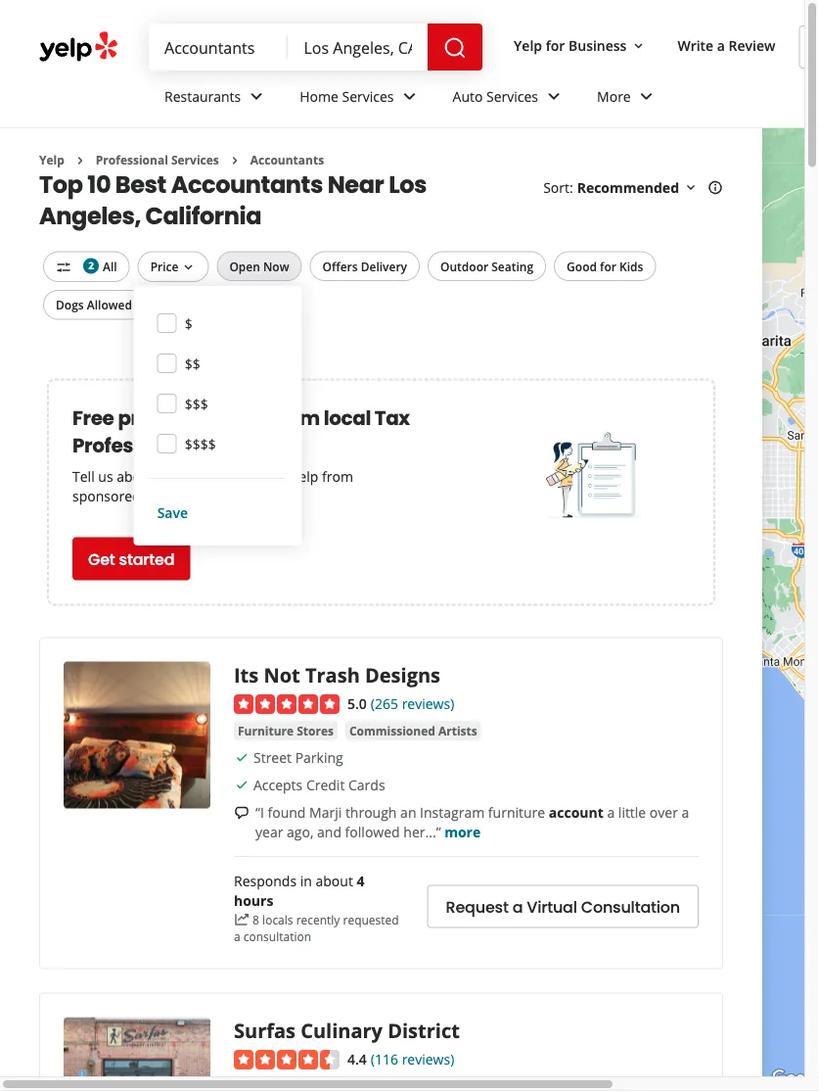 Task type: locate. For each thing, give the bounding box(es) containing it.
0 vertical spatial about
[[117, 467, 154, 486]]

5.0 link
[[348, 692, 367, 713]]

reviews)
[[402, 694, 455, 713], [402, 1049, 455, 1068]]

16 info v2 image
[[708, 180, 724, 196]]

none field up "restaurants"
[[165, 36, 273, 58]]

offers delivery button
[[310, 251, 420, 281]]

0 horizontal spatial 16 chevron down v2 image
[[631, 38, 647, 54]]

$ button
[[150, 302, 287, 342]]

save
[[157, 503, 188, 521]]

24 chevron down v2 image right more
[[636, 85, 659, 108]]

reviews) for surfas culinary district
[[402, 1049, 455, 1068]]

16 chevron down v2 image inside 'recommended' dropdown button
[[684, 180, 699, 196]]

1 vertical spatial yelp
[[39, 152, 64, 168]]

0 horizontal spatial and
[[239, 467, 264, 486]]

0 vertical spatial reviews)
[[402, 694, 455, 713]]

top
[[39, 168, 83, 201]]

dogs allowed
[[56, 297, 132, 313]]

restaurants link
[[149, 71, 284, 127]]

through
[[346, 803, 397, 821]]

1 horizontal spatial for
[[601, 258, 617, 274]]

for for yelp
[[546, 36, 566, 54]]

0 horizontal spatial services
[[171, 152, 219, 168]]

16 chevron down v2 image
[[181, 259, 196, 275]]

2 none field from the left
[[304, 36, 413, 58]]

24 chevron down v2 image inside more link
[[636, 85, 659, 108]]

commissioned artists link
[[346, 721, 482, 741]]

2 all
[[88, 258, 117, 274]]

24 chevron down v2 image inside restaurants link
[[245, 85, 269, 108]]

2 horizontal spatial services
[[487, 87, 539, 105]]

services left 24 chevron down v2 image
[[487, 87, 539, 105]]

0 horizontal spatial from
[[273, 404, 320, 431]]

2 24 chevron down v2 image from the left
[[398, 85, 422, 108]]

16 chevron right v2 image
[[72, 153, 88, 168]]

save button
[[150, 495, 287, 530]]

0 horizontal spatial for
[[546, 36, 566, 54]]

a little over a year ago, and followed her..."
[[256, 803, 690, 841]]

yelp up auto services link
[[514, 36, 543, 54]]

services left 16 chevron right v2 image
[[171, 152, 219, 168]]

accepts credit cards
[[254, 775, 386, 794]]

top 10 best accountants near los angeles, california
[[39, 168, 427, 232]]

and left get on the left top of the page
[[239, 467, 264, 486]]

consultation
[[244, 928, 312, 945]]

4
[[357, 871, 365, 890]]

16 trending v2 image
[[234, 912, 250, 928]]

24 chevron down v2 image inside 'home services' link
[[398, 85, 422, 108]]

businesses.
[[144, 487, 218, 505]]

$$
[[185, 354, 200, 373]]

0 vertical spatial for
[[546, 36, 566, 54]]

followed
[[345, 822, 400, 841]]

its not trash designs link
[[234, 662, 441, 689]]

2
[[88, 259, 94, 272]]

about inside free price estimates from local tax professionals tell us about your project and get help from sponsored businesses.
[[117, 467, 154, 486]]

virtual
[[527, 896, 578, 918]]

0 horizontal spatial about
[[117, 467, 154, 486]]

request
[[446, 896, 509, 918]]

1 vertical spatial reviews)
[[402, 1049, 455, 1068]]

its not trash designs image
[[64, 662, 211, 809]]

over
[[650, 803, 679, 821]]

16 chevron down v2 image inside yelp for business button
[[631, 38, 647, 54]]

1 horizontal spatial 24 chevron down v2 image
[[398, 85, 422, 108]]

angeles,
[[39, 199, 141, 232]]

surfas culinary district link
[[234, 1017, 460, 1044]]

services
[[342, 87, 394, 105], [487, 87, 539, 105], [171, 152, 219, 168]]

for left business
[[546, 36, 566, 54]]

0 vertical spatial 16 chevron down v2 image
[[631, 38, 647, 54]]

account
[[549, 803, 604, 821]]

little
[[619, 803, 647, 821]]

1 reviews) from the top
[[402, 694, 455, 713]]

her..."
[[404, 822, 441, 841]]

16 chevron down v2 image right business
[[631, 38, 647, 54]]

4.4
[[348, 1049, 367, 1068]]

8
[[253, 912, 260, 928]]

recommended button
[[578, 178, 699, 197]]

none field up home services
[[304, 36, 413, 58]]

consultation
[[582, 896, 681, 918]]

from left local
[[273, 404, 320, 431]]

1 horizontal spatial and
[[317, 822, 342, 841]]

24 chevron down v2 image right "restaurants"
[[245, 85, 269, 108]]

free
[[72, 404, 114, 431]]

yelp inside yelp for business button
[[514, 36, 543, 54]]

1 horizontal spatial yelp
[[514, 36, 543, 54]]

local
[[324, 404, 371, 431]]

estimates
[[171, 404, 269, 431]]

services for home services
[[342, 87, 394, 105]]

street parking
[[254, 748, 344, 767]]

24 chevron down v2 image
[[245, 85, 269, 108], [398, 85, 422, 108], [636, 85, 659, 108]]

16 checkmark v2 image
[[234, 777, 250, 793]]

1 horizontal spatial none field
[[304, 36, 413, 58]]

get
[[88, 548, 115, 570]]

for
[[546, 36, 566, 54], [601, 258, 617, 274]]

home
[[300, 87, 339, 105]]

reviews) down district
[[402, 1049, 455, 1068]]

write a review link
[[671, 28, 784, 63]]

auto services link
[[437, 71, 582, 127]]

from right help
[[322, 467, 354, 486]]

16 chevron down v2 image for yelp for business
[[631, 38, 647, 54]]

for inside 'button'
[[601, 258, 617, 274]]

help
[[291, 467, 319, 486]]

us
[[98, 467, 113, 486]]

reviews) up commissioned artists
[[402, 694, 455, 713]]

4 hours
[[234, 871, 365, 910]]

2 reviews) from the top
[[402, 1049, 455, 1068]]

accountants link
[[251, 152, 324, 168]]

1 vertical spatial about
[[316, 871, 354, 890]]

professionals
[[72, 431, 203, 459]]

1 24 chevron down v2 image from the left
[[245, 85, 269, 108]]

1 vertical spatial and
[[317, 822, 342, 841]]

accountants right 16 chevron right v2 image
[[251, 152, 324, 168]]

2 horizontal spatial 24 chevron down v2 image
[[636, 85, 659, 108]]

auto services
[[453, 87, 539, 105]]

furniture
[[238, 722, 294, 739]]

and down the marji
[[317, 822, 342, 841]]

a down 16 trending v2 icon
[[234, 928, 241, 945]]

0 horizontal spatial yelp
[[39, 152, 64, 168]]

yelp
[[514, 36, 543, 54], [39, 152, 64, 168]]

dogs
[[56, 297, 84, 313]]

services right home
[[342, 87, 394, 105]]

map region
[[546, 0, 820, 1091]]

24 chevron down v2 image left auto
[[398, 85, 422, 108]]

a inside button
[[513, 896, 523, 918]]

services for auto services
[[487, 87, 539, 105]]

about left 4
[[316, 871, 354, 890]]

good
[[567, 258, 598, 274]]

accountants inside top 10 best accountants near los angeles, california
[[171, 168, 323, 201]]

0 vertical spatial and
[[239, 467, 264, 486]]

home services
[[300, 87, 394, 105]]

1 horizontal spatial 16 chevron down v2 image
[[684, 180, 699, 196]]

delivery
[[361, 258, 408, 274]]

a left virtual
[[513, 896, 523, 918]]

1 vertical spatial for
[[601, 258, 617, 274]]

$$ button
[[150, 342, 287, 382]]

from
[[273, 404, 320, 431], [322, 467, 354, 486]]

good for kids
[[567, 258, 644, 274]]

0 vertical spatial yelp
[[514, 36, 543, 54]]

yelp for the yelp link
[[39, 152, 64, 168]]

1 horizontal spatial services
[[342, 87, 394, 105]]

project
[[191, 467, 236, 486]]

yelp left 16 chevron right v2 icon
[[39, 152, 64, 168]]

none field find
[[165, 36, 273, 58]]

for inside button
[[546, 36, 566, 54]]

3 24 chevron down v2 image from the left
[[636, 85, 659, 108]]

none field near
[[304, 36, 413, 58]]

None search field
[[149, 24, 487, 71]]

accountants up open
[[171, 168, 323, 201]]

0 horizontal spatial 24 chevron down v2 image
[[245, 85, 269, 108]]

0 horizontal spatial none field
[[165, 36, 273, 58]]

a inside 8 locals recently requested a consultation
[[234, 928, 241, 945]]

services for professional services
[[171, 152, 219, 168]]

more link
[[445, 822, 481, 841]]

a right over
[[682, 803, 690, 821]]

10
[[87, 168, 111, 201]]

1 horizontal spatial from
[[322, 467, 354, 486]]

professional services link
[[96, 152, 219, 168]]

1 vertical spatial 16 chevron down v2 image
[[684, 180, 699, 196]]

16 chevron down v2 image left "16 info v2" image
[[684, 180, 699, 196]]

trash
[[306, 662, 360, 689]]

hours
[[234, 891, 274, 910]]

for left kids
[[601, 258, 617, 274]]

1 none field from the left
[[165, 36, 273, 58]]

now
[[263, 258, 289, 274]]

about right 'us' on the top of page
[[117, 467, 154, 486]]

None field
[[165, 36, 273, 58], [304, 36, 413, 58]]

16 chevron down v2 image
[[631, 38, 647, 54], [684, 180, 699, 196]]

tax
[[375, 404, 410, 431]]

24 chevron down v2 image for more
[[636, 85, 659, 108]]

$$$ button
[[150, 382, 287, 422]]

seating
[[492, 258, 534, 274]]



Task type: describe. For each thing, give the bounding box(es) containing it.
more
[[598, 87, 632, 105]]

a right 'write'
[[718, 36, 726, 54]]

sort:
[[544, 178, 574, 197]]

professional services
[[96, 152, 219, 168]]

year
[[256, 822, 284, 841]]

get started
[[88, 548, 175, 570]]

accepts
[[254, 775, 303, 794]]

offers delivery
[[323, 258, 408, 274]]

get started button
[[72, 537, 190, 580]]

open
[[230, 258, 260, 274]]

yelp for yelp for business
[[514, 36, 543, 54]]

credit
[[307, 775, 345, 794]]

recently
[[296, 912, 340, 928]]

outdoor seating button
[[428, 251, 547, 281]]

its not trash designs
[[234, 662, 441, 689]]

google image
[[768, 1066, 820, 1091]]

write a review
[[678, 36, 776, 54]]

sponsored
[[72, 487, 141, 505]]

16 chevron right v2 image
[[227, 153, 243, 168]]

commissioned
[[350, 722, 436, 739]]

(265 reviews)
[[371, 694, 455, 713]]

stores
[[297, 722, 334, 739]]

found
[[268, 803, 306, 821]]

furniture stores button
[[234, 721, 338, 741]]

culinary
[[301, 1017, 383, 1044]]

price button
[[138, 251, 209, 282]]

business
[[569, 36, 627, 54]]

search image
[[444, 36, 467, 60]]

street
[[254, 748, 292, 767]]

professional
[[96, 152, 168, 168]]

home services link
[[284, 71, 437, 127]]

4.4 star rating image
[[234, 1050, 340, 1070]]

designs
[[365, 662, 441, 689]]

16 speech v2 image
[[234, 805, 250, 821]]

surfas culinary district
[[234, 1017, 460, 1044]]

for for good
[[601, 258, 617, 274]]

free price estimates from local tax professionals image
[[546, 426, 644, 524]]

and inside a little over a year ago, and followed her..."
[[317, 822, 342, 841]]

4.4 link
[[348, 1048, 367, 1069]]

free price estimates from local tax professionals tell us about your project and get help from sponsored businesses.
[[72, 404, 410, 505]]

near
[[328, 168, 384, 201]]

5 star rating image
[[234, 695, 340, 714]]

24 chevron down v2 image for home services
[[398, 85, 422, 108]]

offers
[[323, 258, 358, 274]]

locals
[[263, 912, 293, 928]]

its
[[234, 662, 259, 689]]

16 checkmark v2 image
[[234, 750, 250, 765]]

auto
[[453, 87, 483, 105]]

dogs allowed button
[[43, 290, 145, 320]]

surfas
[[234, 1017, 296, 1044]]

your
[[158, 467, 187, 486]]

marji
[[310, 803, 342, 821]]

open now button
[[217, 251, 302, 281]]

1 vertical spatial from
[[322, 467, 354, 486]]

24 chevron down v2 image for restaurants
[[245, 85, 269, 108]]

1 horizontal spatial about
[[316, 871, 354, 890]]

ago,
[[287, 822, 314, 841]]

california
[[146, 199, 262, 232]]

Find text field
[[165, 36, 273, 58]]

responds in about
[[234, 871, 357, 890]]

parking
[[295, 748, 344, 767]]

an
[[401, 803, 417, 821]]

more link
[[582, 71, 675, 127]]

yelp for business
[[514, 36, 627, 54]]

"i found marji through an instagram furniture account
[[256, 803, 604, 821]]

get
[[267, 467, 287, 486]]

5.0
[[348, 694, 367, 713]]

instagram
[[420, 803, 485, 821]]

more
[[445, 822, 481, 841]]

best
[[115, 168, 166, 201]]

yelp for business button
[[507, 28, 655, 63]]

and inside free price estimates from local tax professionals tell us about your project and get help from sponsored businesses.
[[239, 467, 264, 486]]

responds
[[234, 871, 297, 890]]

artists
[[439, 722, 478, 739]]

(265 reviews) link
[[371, 692, 455, 713]]

"i
[[256, 803, 264, 821]]

reviews) for its not trash designs
[[402, 694, 455, 713]]

commissioned artists
[[350, 722, 478, 739]]

0 vertical spatial from
[[273, 404, 320, 431]]

furniture stores
[[238, 722, 334, 739]]

yelp link
[[39, 152, 64, 168]]

business categories element
[[149, 71, 820, 127]]

16 chevron down v2 image for recommended
[[684, 180, 699, 196]]

not
[[264, 662, 301, 689]]

review
[[729, 36, 776, 54]]

a left little
[[608, 803, 615, 821]]

restaurants
[[165, 87, 241, 105]]

16 filter v2 image
[[56, 259, 72, 275]]

Near text field
[[304, 36, 413, 58]]

(116 reviews)
[[371, 1049, 455, 1068]]

price
[[150, 258, 179, 274]]

filters group
[[39, 251, 661, 545]]

write
[[678, 36, 714, 54]]

24 chevron down v2 image
[[543, 85, 566, 108]]

tell
[[72, 467, 95, 486]]

good for kids button
[[555, 251, 657, 281]]

open now
[[230, 258, 289, 274]]

recommended
[[578, 178, 680, 197]]



Task type: vqa. For each thing, say whether or not it's contained in the screenshot.
bottommost 16 chevron down v2 icon
yes



